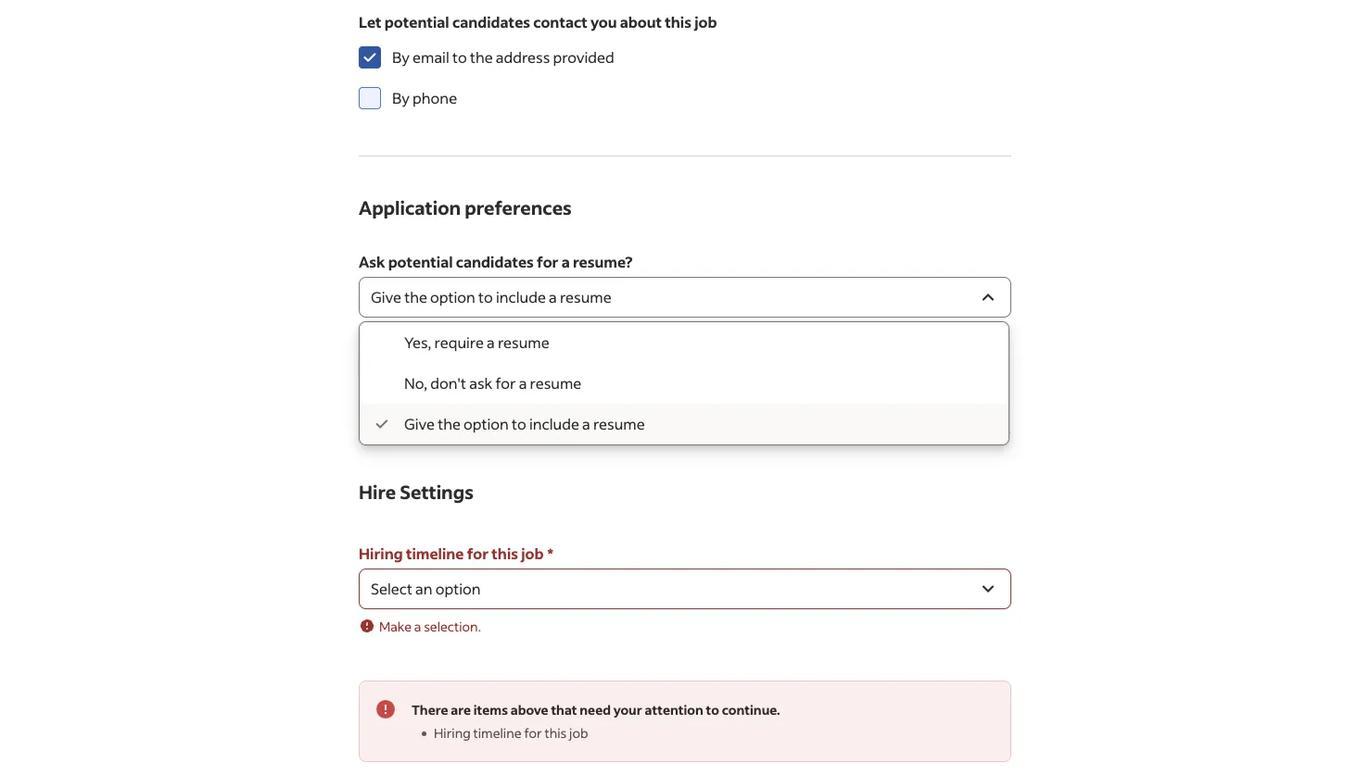 Task type: locate. For each thing, give the bounding box(es) containing it.
to left apply
[[703, 359, 718, 378]]

by left phone on the top of page
[[392, 89, 410, 108]]

0 horizontal spatial the
[[404, 288, 427, 307]]

1 horizontal spatial job
[[569, 726, 588, 743]]

0 vertical spatial potential
[[385, 13, 449, 32]]

address
[[496, 48, 550, 67]]

make
[[379, 619, 412, 636]]

0 horizontal spatial hiring
[[359, 545, 403, 564]]

give the option to include a resume down no, don't ask for a resume
[[404, 415, 645, 434]]

to left continue.
[[706, 703, 719, 719]]

for
[[537, 253, 558, 272], [495, 375, 516, 394], [467, 545, 489, 564], [524, 726, 542, 743]]

apply
[[721, 359, 758, 378]]

a right ask
[[519, 375, 527, 394]]

resume down resume?
[[560, 288, 611, 307]]

0 vertical spatial give
[[371, 288, 401, 307]]

a
[[561, 253, 570, 272], [549, 288, 557, 307], [487, 334, 495, 353], [475, 359, 483, 378], [519, 375, 527, 394], [582, 415, 590, 434], [414, 619, 421, 636]]

give down no,
[[404, 415, 435, 434]]

give the option to include a resume down ask potential candidates for a resume?
[[371, 288, 611, 307]]

ask potential candidates for a resume? list box
[[360, 323, 1009, 445]]

group containing there are items above that need your attention to continue.
[[359, 682, 1011, 763]]

None checkbox
[[359, 47, 381, 69]]

0 vertical spatial include
[[496, 288, 546, 307]]

encouraged
[[617, 359, 700, 378]]

the
[[470, 48, 493, 67], [404, 288, 427, 307], [438, 415, 461, 434]]

give the option to include a resume
[[371, 288, 611, 307], [404, 415, 645, 434]]

by email to the address provided
[[392, 48, 614, 67]]

job left the * at the left
[[521, 545, 544, 564]]

1 vertical spatial include
[[529, 415, 579, 434]]

give
[[371, 288, 401, 307], [404, 415, 435, 434]]

a down ask potential candidates for a resume?
[[549, 288, 557, 307]]

2 vertical spatial the
[[438, 415, 461, 434]]

to down no, don't ask for a resume
[[512, 415, 526, 434]]

0 vertical spatial job
[[694, 13, 717, 32]]

1 vertical spatial option
[[464, 415, 509, 434]]

the down don't
[[438, 415, 461, 434]]

0 horizontal spatial this
[[492, 545, 518, 564]]

0 vertical spatial candidates
[[452, 13, 530, 32]]

candidates up by email to the address provided
[[452, 13, 530, 32]]

1 vertical spatial hiring
[[434, 726, 471, 743]]

for inside list box
[[495, 375, 516, 394]]

candidates for for
[[456, 253, 534, 272]]

option up require
[[430, 288, 475, 307]]

are
[[592, 359, 614, 378], [451, 703, 471, 719]]

are right the record
[[592, 359, 614, 378]]

to right the email
[[452, 48, 467, 67]]

make a selection.
[[379, 619, 481, 636]]

give down ask
[[371, 288, 401, 307]]

include
[[496, 288, 546, 307], [529, 415, 579, 434]]

hiring down hire
[[359, 545, 403, 564]]

timeline down items
[[473, 726, 522, 743]]

the left address at top
[[470, 48, 493, 67]]

1 vertical spatial job
[[521, 545, 544, 564]]

0 vertical spatial hiring
[[359, 545, 403, 564]]

for left resume?
[[537, 253, 558, 272]]

to
[[452, 48, 467, 67], [478, 288, 493, 307], [703, 359, 718, 378], [512, 415, 526, 434], [706, 703, 719, 719]]

candidates
[[452, 13, 530, 32], [456, 253, 534, 272]]

0 vertical spatial this
[[665, 13, 692, 32]]

resume inside option
[[593, 415, 645, 434]]

1 horizontal spatial hiring
[[434, 726, 471, 743]]

application preferences
[[359, 196, 572, 220]]

application
[[359, 196, 461, 220]]

1 vertical spatial timeline
[[473, 726, 522, 743]]

0 vertical spatial by
[[392, 48, 410, 67]]

0 horizontal spatial give
[[371, 288, 401, 307]]

0 horizontal spatial are
[[451, 703, 471, 719]]

email
[[413, 48, 449, 67]]

1 by from the top
[[392, 48, 410, 67]]

job right about
[[694, 13, 717, 32]]

this right about
[[665, 13, 692, 32]]

1 horizontal spatial give
[[404, 415, 435, 434]]

potential up the email
[[385, 13, 449, 32]]

include down ask potential candidates for a resume?
[[496, 288, 546, 307]]

1 vertical spatial give the option to include a resume
[[404, 415, 645, 434]]

job down that
[[569, 726, 588, 743]]

1 vertical spatial candidates
[[456, 253, 534, 272]]

the up yes,
[[404, 288, 427, 307]]

this down that
[[545, 726, 567, 743]]

to inside there are items above that need your attention to continue. hiring timeline for this job
[[706, 703, 719, 719]]

phone
[[413, 89, 457, 108]]

2 horizontal spatial job
[[694, 13, 717, 32]]

for right ask
[[495, 375, 516, 394]]

0 vertical spatial the
[[470, 48, 493, 67]]

about
[[620, 13, 662, 32]]

give the option to include a resume inside give the option to include a resume dropdown button
[[371, 288, 611, 307]]

above
[[511, 703, 548, 719]]

the inside option
[[438, 415, 461, 434]]

0 horizontal spatial timeline
[[406, 545, 464, 564]]

require
[[434, 334, 484, 353]]

2 by from the top
[[392, 89, 410, 108]]

None checkbox
[[359, 88, 381, 110]]

include down the record
[[529, 415, 579, 434]]

resume inside dropdown button
[[560, 288, 611, 307]]

1 horizontal spatial this
[[545, 726, 567, 743]]

this left the * at the left
[[492, 545, 518, 564]]

hiring down the there
[[434, 726, 471, 743]]

group
[[359, 682, 1011, 763]]

for down above
[[524, 726, 542, 743]]

hiring
[[359, 545, 403, 564], [434, 726, 471, 743]]

by
[[392, 48, 410, 67], [392, 89, 410, 108]]

let
[[359, 13, 382, 32]]

potential
[[385, 13, 449, 32], [388, 253, 453, 272]]

0 vertical spatial option
[[430, 288, 475, 307]]

job
[[694, 13, 717, 32], [521, 545, 544, 564], [569, 726, 588, 743]]

potential right ask
[[388, 253, 453, 272]]

by left the email
[[392, 48, 410, 67]]

0 vertical spatial give the option to include a resume
[[371, 288, 611, 307]]

resume
[[560, 288, 611, 307], [498, 334, 549, 353], [530, 375, 581, 394], [593, 415, 645, 434]]

ask
[[469, 375, 492, 394]]

to inside dropdown button
[[478, 288, 493, 307]]

1 vertical spatial give
[[404, 415, 435, 434]]

a down the people with a criminal record are encouraged to apply
[[582, 415, 590, 434]]

option down ask
[[464, 415, 509, 434]]

1 horizontal spatial the
[[438, 415, 461, 434]]

your
[[613, 703, 642, 719]]

2 vertical spatial this
[[545, 726, 567, 743]]

1 vertical spatial potential
[[388, 253, 453, 272]]

resume down "encouraged"
[[593, 415, 645, 434]]

1 horizontal spatial timeline
[[473, 726, 522, 743]]

to down ask potential candidates for a resume?
[[478, 288, 493, 307]]

option
[[430, 288, 475, 307], [464, 415, 509, 434]]

2 horizontal spatial this
[[665, 13, 692, 32]]

the inside dropdown button
[[404, 288, 427, 307]]

1 vertical spatial the
[[404, 288, 427, 307]]

for inside there are items above that need your attention to continue. hiring timeline for this job
[[524, 726, 542, 743]]

by phone
[[392, 89, 457, 108]]

to inside option
[[512, 415, 526, 434]]

1 vertical spatial are
[[451, 703, 471, 719]]

1 vertical spatial by
[[392, 89, 410, 108]]

potential for let
[[385, 13, 449, 32]]

this
[[665, 13, 692, 32], [492, 545, 518, 564], [545, 726, 567, 743]]

2 horizontal spatial the
[[470, 48, 493, 67]]

timeline down settings on the left
[[406, 545, 464, 564]]

timeline
[[406, 545, 464, 564], [473, 726, 522, 743]]

yes,
[[404, 334, 431, 353]]

are left items
[[451, 703, 471, 719]]

candidates down preferences
[[456, 253, 534, 272]]

attention
[[645, 703, 703, 719]]

2 vertical spatial job
[[569, 726, 588, 743]]

0 vertical spatial are
[[592, 359, 614, 378]]



Task type: describe. For each thing, give the bounding box(es) containing it.
selection.
[[424, 619, 481, 636]]

no, don't ask for a resume
[[404, 375, 581, 394]]

0 horizontal spatial job
[[521, 545, 544, 564]]

give the option to include a resume option
[[360, 405, 1009, 445]]

a right require
[[487, 334, 495, 353]]

option inside dropdown button
[[430, 288, 475, 307]]

need
[[580, 703, 611, 719]]

hire
[[359, 481, 396, 505]]

a left resume?
[[561, 253, 570, 272]]

you
[[590, 13, 617, 32]]

continue.
[[722, 703, 780, 719]]

let potential candidates contact you about this job
[[359, 13, 717, 32]]

criminal
[[486, 359, 541, 378]]

people
[[392, 359, 439, 378]]

timeline inside there are items above that need your attention to continue. hiring timeline for this job
[[473, 726, 522, 743]]

potential for ask
[[388, 253, 453, 272]]

record
[[544, 359, 589, 378]]

resume right ask
[[530, 375, 581, 394]]

are inside there are items above that need your attention to continue. hiring timeline for this job
[[451, 703, 471, 719]]

give inside dropdown button
[[371, 288, 401, 307]]

there
[[412, 703, 448, 719]]

give the option to include a resume inside the give the option to include a resume option
[[404, 415, 645, 434]]

that
[[551, 703, 577, 719]]

resume up criminal
[[498, 334, 549, 353]]

include inside option
[[529, 415, 579, 434]]

hiring inside there are items above that need your attention to continue. hiring timeline for this job
[[434, 726, 471, 743]]

hiring timeline for this job *
[[359, 545, 553, 564]]

1 horizontal spatial are
[[592, 359, 614, 378]]

1 vertical spatial this
[[492, 545, 518, 564]]

items
[[474, 703, 508, 719]]

a right with
[[475, 359, 483, 378]]

people with a criminal record are encouraged to apply
[[392, 359, 758, 378]]

0 vertical spatial timeline
[[406, 545, 464, 564]]

option inside option
[[464, 415, 509, 434]]

a inside dropdown button
[[549, 288, 557, 307]]

resume?
[[573, 253, 633, 272]]

with
[[442, 359, 472, 378]]

give inside option
[[404, 415, 435, 434]]

contact
[[533, 13, 587, 32]]

a right make
[[414, 619, 421, 636]]

don't
[[430, 375, 466, 394]]

hire settings
[[359, 481, 474, 505]]

People with a criminal record are encouraged to apply checkbox
[[359, 357, 381, 380]]

yes, require a resume
[[404, 334, 549, 353]]

ask potential candidates for a resume?
[[359, 253, 633, 272]]

ask
[[359, 253, 385, 272]]

settings
[[400, 481, 474, 505]]

include inside dropdown button
[[496, 288, 546, 307]]

preferences
[[465, 196, 572, 220]]

by for by email to the address provided
[[392, 48, 410, 67]]

no,
[[404, 375, 427, 394]]

by for by phone
[[392, 89, 410, 108]]

for left the * at the left
[[467, 545, 489, 564]]

error image
[[359, 619, 375, 635]]

there are items above that need your attention to continue. hiring timeline for this job
[[412, 703, 780, 743]]

candidates for contact
[[452, 13, 530, 32]]

this inside there are items above that need your attention to continue. hiring timeline for this job
[[545, 726, 567, 743]]

provided
[[553, 48, 614, 67]]

give the option to include a resume button
[[359, 278, 1011, 318]]

a inside option
[[582, 415, 590, 434]]

job inside there are items above that need your attention to continue. hiring timeline for this job
[[569, 726, 588, 743]]

*
[[547, 545, 553, 564]]



Task type: vqa. For each thing, say whether or not it's contained in the screenshot.
'Temporary'
no



